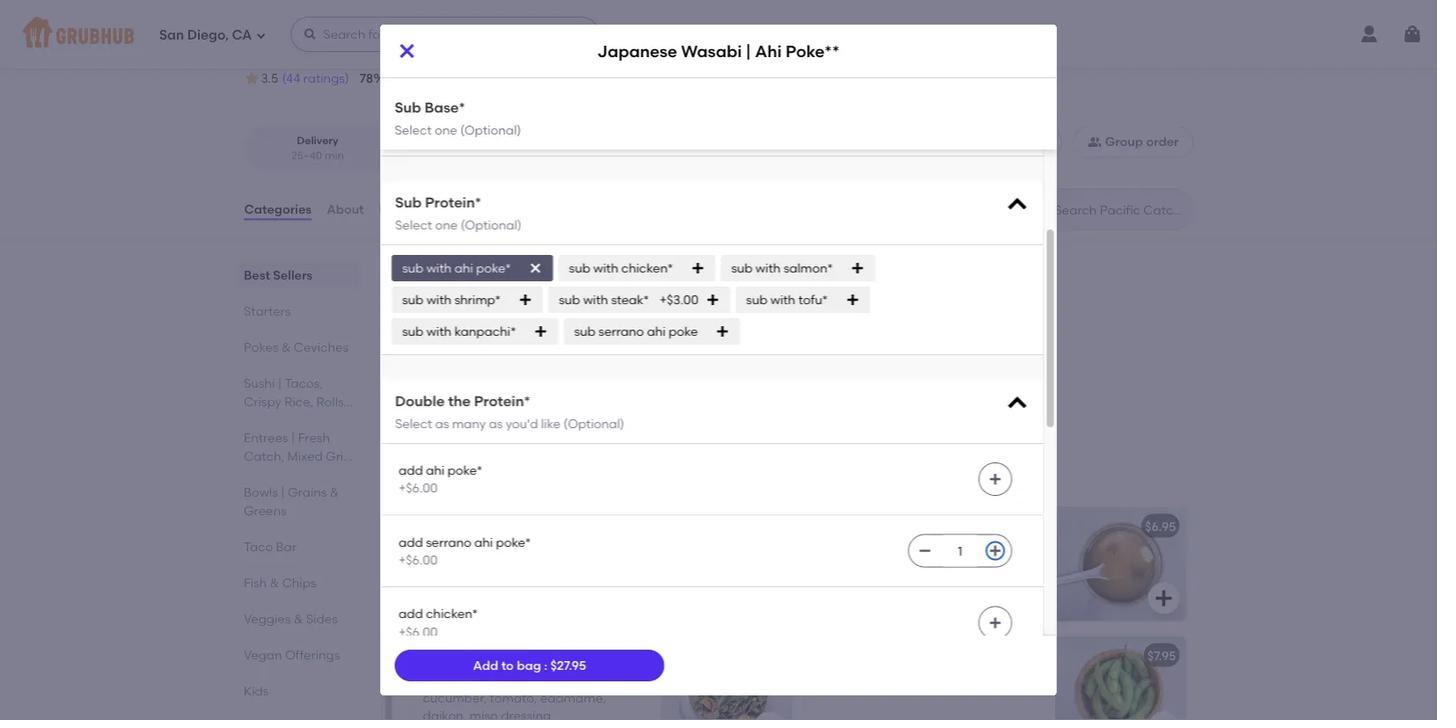 Task type: vqa. For each thing, say whether or not it's contained in the screenshot.
Select in the DOUBLE THE PROTEIN* SELECT AS MANY AS YOU'D LIKE (OPTIONAL)
yes



Task type: describe. For each thing, give the bounding box(es) containing it.
greens,
[[472, 673, 516, 688]]

•
[[458, 149, 463, 162]]

with for sub with steak*
[[583, 293, 608, 307]]

lemon
[[470, 580, 507, 595]]

cucumber, inside organic greens, shiitake mushroom, cucumber, tomato, edamame, daikon, miso dressing
[[423, 691, 487, 706]]

organic inside organic greens, shiitake mushroom, cucumber, tomato, edamame, daikon, miso dressing
[[423, 673, 469, 688]]

categories
[[244, 202, 312, 217]]

sub for sub with 1/2 greens 1/2 brown rice
[[634, 62, 656, 77]]

salmon chowder* image
[[661, 507, 793, 622]]

select for protein*
[[395, 218, 432, 233]]

rice down "*sub with all greens"
[[812, 62, 834, 77]]

taco
[[243, 540, 273, 555]]

marinated
[[421, 375, 484, 390]]

food
[[420, 73, 443, 85]]

sub with tofu*
[[746, 293, 828, 307]]

san
[[159, 27, 184, 43]]

sub with 1/2 greens 1/2 brown rice
[[634, 62, 834, 77]]

greens/brown-
[[426, 125, 516, 140]]

min inside pickup 1.8 mi • 15–25 min
[[497, 149, 516, 162]]

with for *sub with all white rice
[[622, 30, 647, 45]]

like
[[541, 416, 560, 431]]

sub with kanpachi*
[[402, 324, 516, 339]]

rice up sub with 1/2 greens 1/2 brown rice
[[702, 30, 724, 45]]

fresh
[[298, 430, 330, 445]]

one for base*
[[435, 122, 457, 137]]

wasabi
[[593, 393, 636, 408]]

star icon image
[[243, 70, 261, 87]]

soup*
[[900, 519, 936, 534]]

& left more
[[243, 467, 253, 482]]

2 ½ from the left
[[605, 411, 616, 426]]

vegan offerings
[[243, 648, 340, 663]]

(optional) inside double the protein* select as many as you'd like (optional)
[[563, 416, 624, 431]]

ahi for sub serrano ahi poke
[[647, 324, 665, 339]]

*sub for *sub with all greens
[[782, 30, 809, 45]]

vegan offerings tab
[[243, 646, 353, 665]]

miso
[[869, 519, 897, 534]]

bread
[[463, 598, 499, 613]]

taco bar
[[243, 540, 296, 555]]

gold
[[577, 562, 604, 577]]

pickled
[[554, 375, 598, 390]]

protein* inside sub protein* select one (optional)
[[425, 194, 481, 211]]

pokes
[[243, 340, 278, 355]]

sub with shrimp*
[[402, 293, 500, 307]]

& right "grains"
[[329, 485, 339, 500]]

blend for sub greens/brown-quinoa blend
[[561, 125, 595, 140]]

svg image up $7.95
[[1153, 588, 1175, 609]]

add for add chicken* +$6.00
[[398, 607, 423, 622]]

rolls
[[316, 394, 343, 409]]

drive
[[346, 45, 376, 60]]

sushi
[[544, 411, 574, 426]]

4575 la jolla drive ste 1160
[[266, 45, 425, 60]]

protein* inside double the protein* select as many as you'd like (optional)
[[474, 393, 530, 410]]

reviews
[[379, 202, 428, 217]]

Search Pacific Catch - La Jolla search field
[[1053, 202, 1188, 218]]

1 vertical spatial bowls
[[243, 485, 277, 500]]

greens inside avocado, wakame seaweed salad, marinated cucumber, pickled ginger, daikon sprouts, furikake, soy-wasabi vinaigrette  |  base: ½ sushi rice, ½ mixed organic greens
[[510, 429, 550, 444]]

$27.95
[[550, 659, 586, 674]]

order for group order
[[1146, 134, 1179, 149]]

tacos,
[[284, 376, 322, 391]]

add
[[473, 659, 498, 674]]

brown/quinoa
[[454, 62, 539, 77]]

0 horizontal spatial japanese
[[421, 333, 482, 348]]

ginger,
[[601, 375, 641, 390]]

mushroom, inside organic greens, shiitake mushroom, cucumber, tomato, edamame, daikon, miso dressing
[[567, 673, 635, 688]]

sellers for best sellers most ordered on grubhub
[[454, 263, 515, 286]]

add serrano ahi poke* +$6.00
[[398, 535, 530, 568]]

scallion
[[817, 562, 863, 577]]

best sellers tab
[[243, 266, 353, 284]]

sub for sub with salmon*
[[731, 261, 752, 276]]

add for add ahi poke* +$6.00
[[398, 463, 423, 478]]

sub with 1/2 greens 1/2 white rice
[[402, 94, 596, 109]]

with for sub with 1/2 greens 1/2 brown rice
[[658, 62, 683, 77]]

sub with ahi poke*
[[402, 261, 511, 276]]

correct
[[613, 73, 653, 85]]

0 vertical spatial la
[[434, 2, 465, 32]]

ordered
[[441, 288, 488, 303]]

sushi | tacos, crispy rice, rolls & bowls entrees | fresh catch, mixed grill & more bowls | grains & greens
[[243, 376, 349, 518]]

delivery
[[297, 134, 339, 147]]

mixed
[[287, 449, 322, 464]]

shiitake inside "glazed shiitake mushroom, soft tofu, scallion"
[[860, 544, 906, 559]]

sushi | tacos, crispy rice, rolls & bowls tab
[[243, 374, 353, 428]]

ahi for sub with ahi poke*
[[454, 261, 473, 276]]

greens for *sub with all greens
[[857, 30, 897, 45]]

3.5
[[261, 71, 279, 86]]

sub for sub greens/brown-quinoa blend
[[402, 125, 423, 140]]

organic inside avocado, wakame seaweed salad, marinated cucumber, pickled ginger, daikon sprouts, furikake, soy-wasabi vinaigrette  |  base: ½ sushi rice, ½ mixed organic greens
[[461, 429, 507, 444]]

rice up the brown/quinoa
[[512, 30, 534, 45]]

select for base*
[[395, 122, 432, 137]]

blend for sub with brown/quinoa blend
[[542, 62, 576, 77]]

cucumber, inside avocado, wakame seaweed salad, marinated cucumber, pickled ginger, daikon sprouts, furikake, soy-wasabi vinaigrette  |  base: ½ sushi rice, ½ mixed organic greens
[[487, 375, 551, 390]]

+$6.00 inside add serrano ahi poke* +$6.00
[[398, 553, 437, 568]]

sub for sub with shrimp*
[[402, 293, 423, 307]]

with for sub with chicken*
[[593, 261, 618, 276]]

svg image right salmon*
[[850, 261, 864, 275]]

edamame,
[[540, 691, 606, 706]]

sub for sub with 1/2 greens 1/2 white rice
[[402, 94, 423, 109]]

chicken* inside add chicken* +$6.00
[[426, 607, 477, 622]]

with for sub with brown/quinoa blend
[[426, 62, 451, 77]]

house
[[423, 649, 461, 664]]

sub with all brown rice
[[402, 30, 534, 45]]

with for sub with ahi poke*
[[426, 261, 451, 276]]

add to bag : $27.95
[[473, 659, 586, 674]]

la inside button
[[296, 45, 311, 60]]

group order button
[[1073, 126, 1194, 158]]

0 vertical spatial wasabi
[[681, 41, 742, 61]]

sub for sub protein*
[[395, 194, 421, 211]]

tofu*
[[798, 293, 828, 307]]

chips
[[282, 576, 316, 591]]

with for sub with 1/2 greens 1/2 white rice
[[426, 94, 451, 109]]

| up sub with 1/2 greens 1/2 brown rice
[[746, 41, 751, 61]]

fish
[[243, 576, 266, 591]]

1 vertical spatial poke**
[[564, 333, 605, 348]]

with for sub with tofu*
[[770, 293, 795, 307]]

house-
[[423, 544, 464, 559]]

japanese wasabi | ahi poke** image
[[662, 317, 794, 432]]

salmon*
[[783, 261, 833, 276]]

vegan
[[243, 648, 282, 663]]

order for correct order
[[655, 73, 683, 85]]

soft
[[979, 544, 1002, 559]]

svg image left tofu,
[[988, 545, 1002, 559]]

0 vertical spatial poke**
[[786, 41, 840, 61]]

greens for sub with 1/2 greens 1/2 white rice
[[475, 94, 515, 109]]

1 horizontal spatial japanese
[[597, 41, 677, 61]]

chowder,
[[551, 544, 606, 559]]

veggies
[[243, 612, 290, 627]]

sellers for best sellers
[[273, 268, 312, 283]]

sub for sub with steak*
[[558, 293, 580, 307]]

schedule
[[991, 134, 1047, 149]]

select inside double the protein* select as many as you'd like (optional)
[[395, 416, 432, 431]]

creamy
[[503, 544, 548, 559]]

add ahi poke* +$6.00
[[398, 463, 482, 496]]

people icon image
[[1088, 135, 1102, 149]]

potato,
[[423, 580, 467, 595]]

rice,
[[284, 394, 313, 409]]

*sub for *sub with all white rice
[[592, 30, 619, 45]]

san diego, ca
[[159, 27, 252, 43]]

house-made creamy chowder, applewood bacon, yukon gold potato, lemon oil, crispy shallots, grilled bread button
[[412, 507, 793, 622]]

with for sub with salmon*
[[755, 261, 780, 276]]

Input item quantity number field
[[940, 536, 979, 567]]

grains
[[287, 485, 326, 500]]

all for greens
[[840, 30, 854, 45]]

1160
[[402, 45, 425, 60]]

sub with salmon*
[[731, 261, 833, 276]]

taco bar tab
[[243, 538, 353, 556]]

double
[[395, 393, 444, 410]]

min inside delivery 25–40 min
[[325, 149, 344, 162]]

mixed
[[421, 429, 458, 444]]

search icon image
[[1027, 199, 1048, 220]]

1 as from the left
[[435, 416, 449, 431]]

78
[[360, 71, 373, 86]]

86
[[457, 71, 472, 86]]

tomato,
[[490, 691, 537, 706]]

best sellers
[[243, 268, 312, 283]]

sub protein* select one (optional)
[[395, 194, 521, 233]]

applewood
[[423, 562, 491, 577]]

the
[[448, 393, 470, 410]]

0 vertical spatial ahi
[[755, 41, 782, 61]]

2 as from the left
[[488, 416, 502, 431]]

on
[[491, 288, 506, 303]]

sub for sub with chicken*
[[569, 261, 590, 276]]

(44
[[282, 71, 300, 86]]

0 horizontal spatial wasabi
[[485, 333, 530, 348]]

| up seaweed
[[533, 333, 538, 348]]

1 vertical spatial white
[[539, 94, 571, 109]]

delivery
[[530, 73, 570, 85]]

(optional) for sub protein*
[[460, 218, 521, 233]]

schedule button
[[959, 126, 1062, 158]]

+$6.00 inside add chicken* +$6.00
[[398, 625, 437, 640]]

oil,
[[510, 580, 527, 595]]



Task type: locate. For each thing, give the bounding box(es) containing it.
add down the mixed
[[398, 463, 423, 478]]

1 *sub from the left
[[592, 30, 619, 45]]

chicken* up steak*
[[621, 261, 673, 276]]

0 vertical spatial white
[[667, 30, 699, 45]]

good
[[388, 73, 417, 85]]

reviews button
[[378, 178, 429, 241]]

1 horizontal spatial brown
[[771, 62, 809, 77]]

(optional) down soy-
[[563, 416, 624, 431]]

mushroom, up edamame,
[[567, 673, 635, 688]]

sub for sub base*
[[395, 99, 421, 116]]

poke* inside add serrano ahi poke* +$6.00
[[496, 535, 530, 550]]

cucumber,
[[487, 375, 551, 390], [423, 691, 487, 706]]

brown down "*sub with all greens"
[[771, 62, 809, 77]]

wakame
[[480, 357, 532, 372]]

2 sub from the top
[[395, 194, 421, 211]]

1 vertical spatial shiitake
[[519, 673, 564, 688]]

0 horizontal spatial starters
[[243, 304, 290, 319]]

categories button
[[243, 178, 313, 241]]

*sub with all white rice
[[592, 30, 724, 45]]

sellers up starters tab
[[273, 268, 312, 283]]

svg image up grubhub
[[528, 261, 542, 275]]

jolla up ratings)
[[314, 45, 343, 60]]

mushroom, down soup*
[[909, 544, 976, 559]]

0 vertical spatial chicken*
[[621, 261, 673, 276]]

1 horizontal spatial order
[[1146, 134, 1179, 149]]

one for protein*
[[435, 218, 457, 233]]

:
[[544, 659, 547, 674]]

&
[[281, 340, 290, 355], [243, 413, 253, 428], [243, 467, 253, 482], [329, 485, 339, 500], [269, 576, 279, 591], [293, 612, 303, 627]]

chicken* down potato,
[[426, 607, 477, 622]]

1 add from the top
[[398, 463, 423, 478]]

0 horizontal spatial *sub
[[592, 30, 619, 45]]

serrano for add
[[426, 535, 471, 550]]

0 vertical spatial sub
[[395, 99, 421, 116]]

min down the delivery
[[325, 149, 344, 162]]

4575
[[266, 45, 293, 60]]

1 horizontal spatial as
[[488, 416, 502, 431]]

0 horizontal spatial poke**
[[564, 333, 605, 348]]

1 vertical spatial starters
[[409, 466, 483, 488]]

kanpachi*
[[454, 324, 516, 339]]

(optional) inside sub protein* select one (optional)
[[460, 218, 521, 233]]

cucumber, up daikon,
[[423, 691, 487, 706]]

0 vertical spatial japanese wasabi | ahi poke**
[[597, 41, 840, 61]]

best inside best sellers most ordered on grubhub
[[409, 263, 450, 286]]

+$3.00
[[659, 293, 698, 307]]

order right group
[[1146, 134, 1179, 149]]

1 horizontal spatial jolla
[[470, 2, 532, 32]]

one down base*
[[435, 122, 457, 137]]

sprouts,
[[465, 393, 512, 408]]

avocado,
[[421, 357, 478, 372]]

0 vertical spatial shiitake
[[860, 544, 906, 559]]

*sub up 96
[[592, 30, 619, 45]]

1 one from the top
[[435, 122, 457, 137]]

serrano for sub
[[598, 324, 644, 339]]

sub for sub with all brown rice
[[402, 30, 423, 45]]

starters inside tab
[[243, 304, 290, 319]]

serrano down steak*
[[598, 324, 644, 339]]

½ down furikake,
[[531, 411, 541, 426]]

& inside veggies & sides tab
[[293, 612, 303, 627]]

$6.95
[[1145, 519, 1176, 534]]

& inside fish & chips tab
[[269, 576, 279, 591]]

1 horizontal spatial best
[[409, 263, 450, 286]]

shiitake inside organic greens, shiitake mushroom, cucumber, tomato, edamame, daikon, miso dressing
[[519, 673, 564, 688]]

option group
[[243, 126, 545, 171]]

0 horizontal spatial mushroom,
[[567, 673, 635, 688]]

0 vertical spatial mushroom,
[[909, 544, 976, 559]]

& down 'crispy'
[[243, 413, 253, 428]]

made
[[464, 544, 500, 559]]

poke* for with
[[476, 261, 511, 276]]

0 vertical spatial add
[[398, 463, 423, 478]]

sub greens/brown-quinoa blend
[[402, 125, 595, 140]]

grill
[[325, 449, 349, 464]]

4575 la jolla drive ste 1160 button
[[265, 43, 426, 62]]

la right the 4575
[[296, 45, 311, 60]]

svg image
[[1402, 24, 1423, 45], [303, 27, 317, 41], [256, 30, 266, 41], [742, 31, 756, 45], [397, 40, 418, 62], [690, 261, 705, 275], [518, 293, 532, 307], [705, 293, 719, 307], [845, 293, 859, 307], [533, 325, 547, 339], [715, 325, 729, 339], [1005, 392, 1029, 416], [988, 473, 1002, 487], [918, 545, 932, 559], [759, 718, 780, 721]]

best for best sellers
[[243, 268, 270, 283]]

1 vertical spatial (optional)
[[460, 218, 521, 233]]

add left house-
[[398, 535, 423, 550]]

1 vertical spatial chicken*
[[426, 607, 477, 622]]

2 add from the top
[[398, 535, 423, 550]]

poke* up bacon,
[[496, 535, 530, 550]]

svg image down schedule
[[1005, 193, 1029, 218]]

2 +$6.00 from the top
[[398, 553, 437, 568]]

0 vertical spatial order
[[655, 73, 683, 85]]

0 vertical spatial organic
[[461, 429, 507, 444]]

$7.95 button
[[807, 637, 1187, 721]]

(optional) inside sub base* select one (optional)
[[460, 122, 521, 137]]

veggies & sides tab
[[243, 610, 353, 629]]

min
[[325, 149, 344, 162], [497, 149, 516, 162]]

japanese up avocado,
[[421, 333, 482, 348]]

la right -
[[434, 2, 465, 32]]

0 vertical spatial +$6.00
[[398, 481, 437, 496]]

min down sub greens/brown-quinoa blend
[[497, 149, 516, 162]]

1 horizontal spatial sellers
[[454, 263, 515, 286]]

veggies & sides
[[243, 612, 337, 627]]

protein* down mi
[[425, 194, 481, 211]]

3 all from the left
[[840, 30, 854, 45]]

starters up pokes
[[243, 304, 290, 319]]

one inside sub base* select one (optional)
[[435, 122, 457, 137]]

shiitake miso soup* image
[[1055, 507, 1187, 622]]

tofu,
[[1004, 544, 1032, 559]]

1 vertical spatial ahi
[[541, 333, 561, 348]]

svg image down $7.95
[[1153, 718, 1175, 721]]

one up sub with ahi poke*
[[435, 218, 457, 233]]

| down more
[[280, 485, 284, 500]]

japanese up correct
[[597, 41, 677, 61]]

& right the fish
[[269, 576, 279, 591]]

(optional) for sub base*
[[460, 122, 521, 137]]

sub for sub with ahi poke*
[[402, 261, 423, 276]]

good food
[[388, 73, 443, 85]]

white up correct order
[[667, 30, 699, 45]]

0 horizontal spatial ½
[[531, 411, 541, 426]]

sellers inside tab
[[273, 268, 312, 283]]

group order
[[1105, 134, 1179, 149]]

glazed shiitake mushroom, soft tofu, scallion
[[817, 544, 1032, 577]]

select
[[395, 122, 432, 137], [395, 218, 432, 233], [395, 416, 432, 431]]

0 horizontal spatial serrano
[[426, 535, 471, 550]]

daikon
[[421, 393, 462, 408]]

best inside tab
[[243, 268, 270, 283]]

0 horizontal spatial min
[[325, 149, 344, 162]]

salad*
[[464, 649, 505, 664]]

shallots,
[[568, 580, 616, 595]]

1 ½ from the left
[[531, 411, 541, 426]]

2 vertical spatial select
[[395, 416, 432, 431]]

add inside add serrano ahi poke* +$6.00
[[398, 535, 423, 550]]

blend left 96
[[542, 62, 576, 77]]

all for white
[[650, 30, 664, 45]]

3 select from the top
[[395, 416, 432, 431]]

0 vertical spatial one
[[435, 122, 457, 137]]

2 horizontal spatial all
[[840, 30, 854, 45]]

| right sushi
[[277, 376, 281, 391]]

edamame steamed image
[[1055, 637, 1187, 721]]

+$6.00 inside add ahi poke* +$6.00
[[398, 481, 437, 496]]

jolla up the brown/quinoa
[[470, 2, 532, 32]]

0 vertical spatial cucumber,
[[487, 375, 551, 390]]

0 horizontal spatial white
[[539, 94, 571, 109]]

avocado, wakame seaweed salad, marinated cucumber, pickled ginger, daikon sprouts, furikake, soy-wasabi vinaigrette  |  base: ½ sushi rice, ½ mixed organic greens
[[421, 357, 641, 444]]

bacon,
[[494, 562, 536, 577]]

1 horizontal spatial ahi
[[755, 41, 782, 61]]

house-made creamy chowder, applewood bacon, yukon gold potato, lemon oil, crispy shallots, grilled bread
[[423, 544, 616, 613]]

sub with chicken*
[[569, 261, 673, 276]]

0 vertical spatial blend
[[542, 62, 576, 77]]

(optional) up sub with ahi poke*
[[460, 218, 521, 233]]

sub for sub with kanpachi*
[[402, 324, 423, 339]]

0 vertical spatial brown
[[471, 30, 509, 45]]

|
[[746, 41, 751, 61], [533, 333, 538, 348], [277, 376, 281, 391], [489, 411, 493, 426], [291, 430, 295, 445], [280, 485, 284, 500]]

greens for sub with 1/2 greens 1/2 brown rice
[[707, 62, 748, 77]]

sub with brown/quinoa blend
[[402, 62, 576, 77]]

½ down wasabi
[[605, 411, 616, 426]]

ahi up sub with 1/2 greens 1/2 brown rice
[[755, 41, 782, 61]]

& inside pokes & ceviches tab
[[281, 340, 290, 355]]

catch,
[[243, 449, 284, 464]]

best up most
[[409, 263, 450, 286]]

pokes & ceviches
[[243, 340, 348, 355]]

select inside sub base* select one (optional)
[[395, 122, 432, 137]]

1 select from the top
[[395, 122, 432, 137]]

1 vertical spatial organic
[[423, 673, 469, 688]]

japanese wasabi | ahi poke** up sub with 1/2 greens 1/2 brown rice
[[597, 41, 840, 61]]

sellers
[[454, 263, 515, 286], [273, 268, 312, 283]]

15–25
[[466, 149, 494, 162]]

poke* inside add ahi poke* +$6.00
[[447, 463, 482, 478]]

sub with steak*
[[558, 293, 649, 307]]

wasabi up the wakame
[[485, 333, 530, 348]]

starters tab
[[243, 302, 353, 320]]

+$6.00 down the mixed
[[398, 481, 437, 496]]

bowls up greens
[[243, 485, 277, 500]]

ahi down the mixed
[[426, 463, 444, 478]]

with for sub with all brown rice
[[426, 30, 451, 45]]

1 vertical spatial sub
[[395, 194, 421, 211]]

house salad*
[[423, 649, 505, 664]]

1 vertical spatial add
[[398, 535, 423, 550]]

3 +$6.00 from the top
[[398, 625, 437, 640]]

kids
[[243, 684, 268, 699]]

2 vertical spatial +$6.00
[[398, 625, 437, 640]]

house salad* image
[[661, 637, 793, 721]]

ahi
[[755, 41, 782, 61], [541, 333, 561, 348]]

pickup 1.8 mi • 15–25 min
[[426, 134, 516, 162]]

(optional) up 15–25
[[460, 122, 521, 137]]

crispy
[[243, 394, 281, 409]]

with for sub with kanpachi*
[[426, 324, 451, 339]]

fish & chips
[[243, 576, 316, 591]]

1 horizontal spatial poke**
[[786, 41, 840, 61]]

ste
[[379, 45, 399, 60]]

organic down house
[[423, 673, 469, 688]]

more
[[256, 467, 286, 482]]

organic down base:
[[461, 429, 507, 444]]

entrees | fresh catch, mixed grill & more tab
[[243, 429, 353, 482]]

mushroom,
[[909, 544, 976, 559], [567, 673, 635, 688]]

with for sub with shrimp*
[[426, 293, 451, 307]]

0 horizontal spatial all
[[454, 30, 468, 45]]

poke* for serrano
[[496, 535, 530, 550]]

seaweed
[[535, 357, 589, 372]]

1 horizontal spatial mushroom,
[[909, 544, 976, 559]]

starters down the mixed
[[409, 466, 483, 488]]

+$6.00 up house
[[398, 625, 437, 640]]

1 horizontal spatial white
[[667, 30, 699, 45]]

2 vertical spatial (optional)
[[563, 416, 624, 431]]

rice
[[512, 30, 534, 45], [702, 30, 724, 45], [812, 62, 834, 77], [574, 94, 596, 109]]

kids tab
[[243, 682, 353, 701]]

1 min from the left
[[325, 149, 344, 162]]

96
[[584, 71, 599, 86]]

all for brown
[[454, 30, 468, 45]]

1 vertical spatial brown
[[771, 62, 809, 77]]

select inside sub protein* select one (optional)
[[395, 218, 432, 233]]

2 all from the left
[[650, 30, 664, 45]]

ahi up applewood
[[474, 535, 493, 550]]

la
[[434, 2, 465, 32], [296, 45, 311, 60]]

add left grilled
[[398, 607, 423, 622]]

best up starters tab
[[243, 268, 270, 283]]

2 *sub from the left
[[782, 30, 809, 45]]

ahi inside add ahi poke* +$6.00
[[426, 463, 444, 478]]

as down sprouts,
[[488, 416, 502, 431]]

1 all from the left
[[454, 30, 468, 45]]

sub for sub with brown/quinoa blend
[[402, 62, 423, 77]]

add inside add ahi poke* +$6.00
[[398, 463, 423, 478]]

select down double
[[395, 416, 432, 431]]

jolla inside button
[[314, 45, 343, 60]]

cucumber, down the wakame
[[487, 375, 551, 390]]

svg image up $7.95 'button'
[[988, 616, 1002, 630]]

sub for sub serrano ahi poke
[[574, 324, 595, 339]]

catch
[[336, 2, 412, 32]]

poke* down the mixed
[[447, 463, 482, 478]]

1 vertical spatial serrano
[[426, 535, 471, 550]]

2 min from the left
[[497, 149, 516, 162]]

one inside sub protein* select one (optional)
[[435, 218, 457, 233]]

ahi left poke
[[647, 324, 665, 339]]

sub for sub with tofu*
[[746, 293, 767, 307]]

add inside add chicken* +$6.00
[[398, 607, 423, 622]]

1 horizontal spatial starters
[[409, 466, 483, 488]]

ahi inside add serrano ahi poke* +$6.00
[[474, 535, 493, 550]]

2 select from the top
[[395, 218, 432, 233]]

poke* up on
[[476, 261, 511, 276]]

time
[[505, 73, 528, 85]]

grubhub
[[509, 288, 563, 303]]

2 vertical spatial add
[[398, 607, 423, 622]]

mushroom, inside "glazed shiitake mushroom, soft tofu, scallion"
[[909, 544, 976, 559]]

0 vertical spatial (optional)
[[460, 122, 521, 137]]

jolla
[[470, 2, 532, 32], [314, 45, 343, 60]]

poke** up seaweed
[[564, 333, 605, 348]]

1 sub from the top
[[395, 99, 421, 116]]

sellers inside best sellers most ordered on grubhub
[[454, 263, 515, 286]]

0 horizontal spatial order
[[655, 73, 683, 85]]

0 horizontal spatial as
[[435, 416, 449, 431]]

serrano up applewood
[[426, 535, 471, 550]]

1 vertical spatial +$6.00
[[398, 553, 437, 568]]

fish & chips tab
[[243, 574, 353, 592]]

1 horizontal spatial shiitake
[[860, 544, 906, 559]]

1 horizontal spatial chicken*
[[621, 261, 673, 276]]

shrimp*
[[454, 293, 500, 307]]

about button
[[326, 178, 365, 241]]

ca
[[232, 27, 252, 43]]

2 one from the top
[[435, 218, 457, 233]]

0 vertical spatial starters
[[243, 304, 290, 319]]

organic greens, shiitake mushroom, cucumber, tomato, edamame, daikon, miso dressing
[[423, 673, 635, 721]]

sides
[[306, 612, 337, 627]]

1 horizontal spatial la
[[434, 2, 465, 32]]

daikon,
[[423, 709, 467, 721]]

order right correct
[[655, 73, 683, 85]]

1 horizontal spatial *sub
[[782, 30, 809, 45]]

on
[[487, 73, 502, 85]]

1 vertical spatial select
[[395, 218, 432, 233]]

best sellers most ordered on grubhub
[[409, 263, 563, 303]]

25–40
[[291, 149, 322, 162]]

add chicken* +$6.00
[[398, 607, 477, 640]]

main navigation navigation
[[0, 0, 1437, 69]]

1 vertical spatial jolla
[[314, 45, 343, 60]]

3 add from the top
[[398, 607, 423, 622]]

1 horizontal spatial wasabi
[[681, 41, 742, 61]]

you'd
[[505, 416, 538, 431]]

+$6.00
[[398, 481, 437, 496], [398, 553, 437, 568], [398, 625, 437, 640]]

1 horizontal spatial all
[[650, 30, 664, 45]]

bowls
[[256, 413, 290, 428], [243, 485, 277, 500]]

*sub up sub with 1/2 greens 1/2 brown rice
[[782, 30, 809, 45]]

about
[[327, 202, 364, 217]]

*sub
[[592, 30, 619, 45], [782, 30, 809, 45]]

ahi
[[454, 261, 473, 276], [647, 324, 665, 339], [426, 463, 444, 478], [474, 535, 493, 550]]

0 vertical spatial poke*
[[476, 261, 511, 276]]

as down daikon
[[435, 416, 449, 431]]

pickup
[[453, 134, 489, 147]]

poke** up sub with 1/2 greens 1/2 brown rice
[[786, 41, 840, 61]]

white down the delivery
[[539, 94, 571, 109]]

0 vertical spatial protein*
[[425, 194, 481, 211]]

0 horizontal spatial ahi
[[541, 333, 561, 348]]

1 vertical spatial order
[[1146, 134, 1179, 149]]

2 vertical spatial poke*
[[496, 535, 530, 550]]

order inside "button"
[[1146, 134, 1179, 149]]

(optional)
[[460, 122, 521, 137], [460, 218, 521, 233], [563, 416, 624, 431]]

1 vertical spatial wasabi
[[485, 333, 530, 348]]

svg image
[[1005, 193, 1029, 218], [528, 261, 542, 275], [850, 261, 864, 275], [988, 545, 1002, 559], [1153, 588, 1175, 609], [988, 616, 1002, 630], [1153, 718, 1175, 721]]

rice down 96
[[574, 94, 596, 109]]

1 vertical spatial la
[[296, 45, 311, 60]]

as
[[435, 416, 449, 431], [488, 416, 502, 431]]

0 vertical spatial serrano
[[598, 324, 644, 339]]

0 vertical spatial select
[[395, 122, 432, 137]]

serrano inside add serrano ahi poke* +$6.00
[[426, 535, 471, 550]]

0 vertical spatial bowls
[[256, 413, 290, 428]]

blend
[[542, 62, 576, 77], [561, 125, 595, 140]]

1 vertical spatial japanese
[[421, 333, 482, 348]]

0 vertical spatial japanese
[[597, 41, 677, 61]]

1 +$6.00 from the top
[[398, 481, 437, 496]]

with for *sub with all greens
[[812, 30, 837, 45]]

0 horizontal spatial la
[[296, 45, 311, 60]]

1 horizontal spatial ½
[[605, 411, 616, 426]]

1 vertical spatial japanese wasabi | ahi poke**
[[421, 333, 605, 348]]

1 horizontal spatial serrano
[[598, 324, 644, 339]]

bar
[[276, 540, 296, 555]]

0 horizontal spatial sellers
[[273, 268, 312, 283]]

add for add serrano ahi poke* +$6.00
[[398, 535, 423, 550]]

wasabi up sub with 1/2 greens 1/2 brown rice
[[681, 41, 742, 61]]

ahi for add serrano ahi poke* +$6.00
[[474, 535, 493, 550]]

sub inside sub base* select one (optional)
[[395, 99, 421, 116]]

| down sprouts,
[[489, 411, 493, 426]]

1 vertical spatial blend
[[561, 125, 595, 140]]

ahi up seaweed
[[541, 333, 561, 348]]

1 vertical spatial one
[[435, 218, 457, 233]]

0 horizontal spatial jolla
[[314, 45, 343, 60]]

1 vertical spatial mushroom,
[[567, 673, 635, 688]]

sellers up on
[[454, 263, 515, 286]]

| inside avocado, wakame seaweed salad, marinated cucumber, pickled ginger, daikon sprouts, furikake, soy-wasabi vinaigrette  |  base: ½ sushi rice, ½ mixed organic greens
[[489, 411, 493, 426]]

0 vertical spatial jolla
[[470, 2, 532, 32]]

1 vertical spatial poke*
[[447, 463, 482, 478]]

pokes & ceviches tab
[[243, 338, 353, 357]]

protein* up base:
[[474, 393, 530, 410]]

option group containing delivery 25–40 min
[[243, 126, 545, 171]]

1 horizontal spatial min
[[497, 149, 516, 162]]

base:
[[496, 411, 528, 426]]

+$6.00 up potato,
[[398, 553, 437, 568]]

select down reviews
[[395, 218, 432, 233]]

1 vertical spatial cucumber,
[[423, 691, 487, 706]]

& right pokes
[[281, 340, 290, 355]]

bowls | grains & greens tab
[[243, 483, 353, 520]]

select up 1.8 on the top left
[[395, 122, 432, 137]]

best for best sellers most ordered on grubhub
[[409, 263, 450, 286]]

& left sides
[[293, 612, 303, 627]]

bowls up entrees
[[256, 413, 290, 428]]

ahi up ordered
[[454, 261, 473, 276]]

| left fresh
[[291, 430, 295, 445]]

brown up sub with brown/quinoa blend
[[471, 30, 509, 45]]

0 horizontal spatial shiitake
[[519, 673, 564, 688]]

0 horizontal spatial brown
[[471, 30, 509, 45]]

on time delivery
[[487, 73, 570, 85]]

1 vertical spatial protein*
[[474, 393, 530, 410]]

blend right the quinoa
[[561, 125, 595, 140]]

japanese wasabi | ahi poke** up the wakame
[[421, 333, 605, 348]]

sub inside sub protein* select one (optional)
[[395, 194, 421, 211]]



